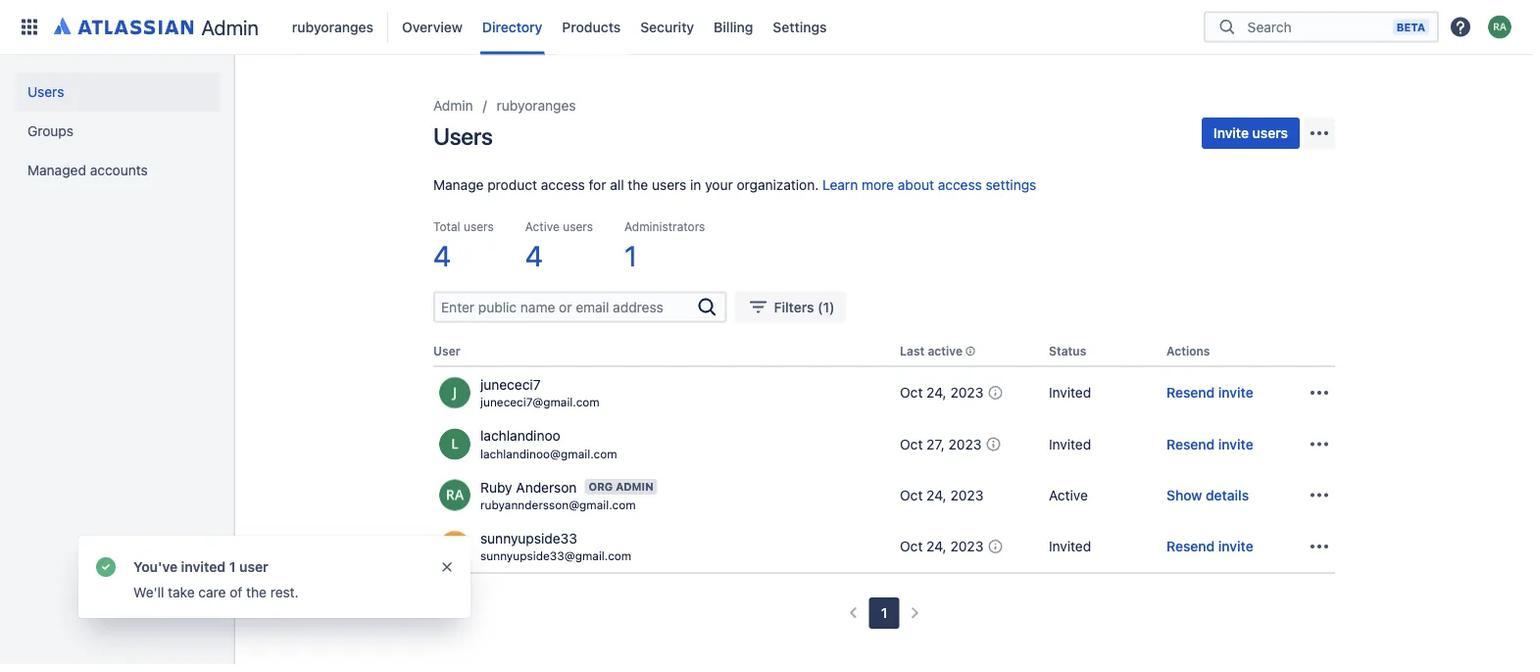 Task type: vqa. For each thing, say whether or not it's contained in the screenshot.
Filters
yes



Task type: describe. For each thing, give the bounding box(es) containing it.
details
[[1206, 487, 1250, 504]]

invited for sunnyupside33
[[1049, 539, 1092, 555]]

1 inside button
[[881, 606, 888, 622]]

4 for active users 4
[[526, 239, 543, 272]]

last active
[[900, 344, 963, 358]]

invited for junececi7
[[1049, 385, 1092, 401]]

oct 24, 2023 for sunnyupside33
[[900, 539, 984, 555]]

invited for lachlandinoo
[[1049, 436, 1092, 452]]

Enter public name or email address text field
[[435, 294, 696, 321]]

active
[[928, 344, 963, 358]]

Search field
[[1242, 9, 1394, 45]]

you've
[[133, 560, 178, 576]]

users left in
[[652, 177, 687, 193]]

active users 4
[[526, 220, 593, 272]]

status
[[1049, 344, 1087, 358]]

filters (1) button
[[735, 292, 847, 323]]

rest.
[[270, 585, 299, 601]]

2 24, from the top
[[927, 487, 947, 504]]

of
[[230, 585, 243, 601]]

24, for sunnyupside33
[[927, 539, 947, 555]]

oct 27, 2023
[[900, 436, 982, 452]]

oct for sunnyupside33
[[900, 539, 923, 555]]

last
[[900, 344, 925, 358]]

toggle navigation image
[[216, 78, 259, 118]]

about
[[898, 177, 935, 193]]

oct for junececi7
[[900, 385, 923, 401]]

product
[[488, 177, 537, 193]]

lachlandinoo lachlandinoo@gmail.com
[[481, 428, 617, 461]]

(1)
[[818, 299, 835, 315]]

invited
[[181, 560, 226, 576]]

oct for lachlandinoo
[[900, 436, 923, 452]]

info image for oct 27, 2023
[[982, 433, 1006, 456]]

org admin
[[589, 481, 654, 494]]

lachlandinoo@gmail.com
[[481, 447, 617, 461]]

the inside alert
[[246, 585, 267, 601]]

4 for total users 4
[[434, 239, 451, 272]]

27,
[[927, 436, 945, 452]]

users link
[[16, 73, 220, 112]]

sunnyupside33 sunnyupside33@gmail.com
[[481, 531, 632, 563]]

resend invite button for lachlandinoo
[[1167, 435, 1254, 454]]

in
[[691, 177, 702, 193]]

ruby
[[481, 480, 513, 496]]

resend invite button for junececi7
[[1167, 384, 1254, 403]]

directory
[[482, 19, 543, 35]]

resend invite for sunnyupside33
[[1167, 539, 1254, 555]]

learn
[[823, 177, 858, 193]]

all
[[610, 177, 624, 193]]

admin banner
[[0, 0, 1534, 55]]

anderson
[[516, 480, 577, 496]]

1 horizontal spatial rubyoranges link
[[497, 94, 576, 118]]

2023 for lachlandinoo
[[949, 436, 982, 452]]

junececi7
[[481, 377, 541, 393]]

sunnyupside33
[[481, 531, 578, 547]]

invite for junececi7
[[1219, 385, 1254, 401]]

security
[[641, 19, 695, 35]]

2 access from the left
[[938, 177, 982, 193]]

filters
[[774, 299, 814, 315]]

users for active users 4
[[563, 220, 593, 234]]

rubyoranges inside global navigation "element"
[[292, 19, 374, 35]]

you've invited 1 user
[[133, 560, 269, 576]]

admin
[[616, 481, 654, 494]]

1 access from the left
[[541, 177, 585, 193]]

invite for sunnyupside33
[[1219, 539, 1254, 555]]

search icon image
[[1216, 17, 1240, 37]]

resend invite for junececi7
[[1167, 385, 1254, 401]]

products
[[562, 19, 621, 35]]

junececi7@gmail.com
[[481, 396, 600, 409]]

active for active
[[1049, 487, 1089, 504]]

managed accounts link
[[16, 151, 220, 190]]

24, for junececi7
[[927, 385, 947, 401]]

2023 for junececi7
[[951, 385, 984, 401]]

admin inside global navigation "element"
[[202, 15, 259, 39]]

search image
[[696, 295, 719, 319]]

active for active users 4
[[526, 220, 560, 234]]

0 vertical spatial rubyoranges link
[[286, 11, 380, 43]]

show
[[1167, 487, 1203, 504]]

settings
[[986, 177, 1037, 193]]

1 horizontal spatial admin
[[434, 98, 473, 114]]

invite users
[[1214, 125, 1289, 141]]



Task type: locate. For each thing, give the bounding box(es) containing it.
resend for lachlandinoo
[[1167, 436, 1215, 452]]

invite for lachlandinoo
[[1219, 436, 1254, 452]]

active inside active users 4
[[526, 220, 560, 234]]

beta
[[1397, 21, 1426, 33]]

0 vertical spatial users
[[27, 84, 64, 100]]

1 invite from the top
[[1219, 385, 1254, 401]]

oct
[[900, 385, 923, 401], [900, 436, 923, 452], [900, 487, 923, 504], [900, 539, 923, 555]]

filters (1)
[[774, 299, 835, 315]]

1 horizontal spatial users
[[434, 123, 493, 150]]

resend invite down show details link
[[1167, 539, 1254, 555]]

1 vertical spatial the
[[246, 585, 267, 601]]

manage product access for all the users in your organization. learn more about access settings
[[434, 177, 1037, 193]]

the right of
[[246, 585, 267, 601]]

resend invite up show details
[[1167, 436, 1254, 452]]

4 down total
[[434, 239, 451, 272]]

we'll
[[133, 585, 164, 601]]

admin up toggle navigation icon
[[202, 15, 259, 39]]

managed
[[27, 162, 86, 179]]

oct 24, 2023 for junececi7
[[900, 385, 984, 401]]

care
[[199, 585, 226, 601]]

4
[[434, 239, 451, 272], [526, 239, 543, 272]]

resend invite button down show details link
[[1167, 537, 1254, 557]]

0 horizontal spatial users
[[27, 84, 64, 100]]

users inside total users 4
[[464, 220, 494, 234]]

0 vertical spatial info image
[[982, 433, 1006, 456]]

help icon image
[[1450, 15, 1473, 39]]

0 vertical spatial oct 24, 2023
[[900, 385, 984, 401]]

1 resend invite button from the top
[[1167, 384, 1254, 403]]

2 vertical spatial oct 24, 2023
[[900, 539, 984, 555]]

overview link
[[396, 11, 469, 43]]

0 vertical spatial resend invite button
[[1167, 384, 1254, 403]]

resend invite
[[1167, 385, 1254, 401], [1167, 436, 1254, 452], [1167, 539, 1254, 555]]

managed accounts
[[27, 162, 148, 179]]

1 horizontal spatial 1
[[625, 239, 638, 272]]

0 vertical spatial resend invite
[[1167, 385, 1254, 401]]

1 oct from the top
[[900, 385, 923, 401]]

admin
[[202, 15, 259, 39], [434, 98, 473, 114]]

0 vertical spatial info image
[[963, 344, 979, 359]]

sunnyupside33@gmail.com
[[481, 550, 632, 563]]

total
[[434, 220, 461, 234]]

0 vertical spatial 24,
[[927, 385, 947, 401]]

oct left 27,
[[900, 436, 923, 452]]

4 inside active users 4
[[526, 239, 543, 272]]

resend invite button down actions
[[1167, 384, 1254, 403]]

1 vertical spatial rubyoranges
[[497, 98, 576, 114]]

take
[[168, 585, 195, 601]]

2023 for sunnyupside33
[[951, 539, 984, 555]]

oct 24, 2023 up pagination element
[[900, 539, 984, 555]]

dismiss flag image
[[439, 560, 455, 576]]

overview
[[402, 19, 463, 35]]

3 resend from the top
[[1167, 539, 1215, 555]]

alert containing you've invited 1 user
[[78, 537, 471, 619]]

accounts
[[90, 162, 148, 179]]

show details link
[[1167, 486, 1250, 506]]

billing
[[714, 19, 754, 35]]

1 vertical spatial info image
[[984, 382, 1008, 405]]

0 horizontal spatial admin link
[[47, 11, 267, 43]]

ruby anderson
[[481, 480, 577, 496]]

2 vertical spatial 24,
[[927, 539, 947, 555]]

2 oct from the top
[[900, 436, 923, 452]]

security link
[[635, 11, 700, 43]]

users inside button
[[1253, 125, 1289, 141]]

pagination element
[[838, 598, 931, 630]]

users for total users 4
[[464, 220, 494, 234]]

2 resend invite button from the top
[[1167, 435, 1254, 454]]

0 horizontal spatial 1
[[229, 560, 236, 576]]

2 invite from the top
[[1219, 436, 1254, 452]]

rubyoranges link
[[286, 11, 380, 43], [497, 94, 576, 118]]

resend down actions
[[1167, 385, 1215, 401]]

1 horizontal spatial admin link
[[434, 94, 473, 118]]

oct down 'oct 27, 2023'
[[900, 487, 923, 504]]

1 vertical spatial invited
[[1049, 436, 1092, 452]]

1 vertical spatial admin
[[434, 98, 473, 114]]

1 vertical spatial oct 24, 2023
[[900, 487, 984, 504]]

users up manage
[[434, 123, 493, 150]]

oct 24, 2023
[[900, 385, 984, 401], [900, 487, 984, 504], [900, 539, 984, 555]]

3 24, from the top
[[927, 539, 947, 555]]

4 up enter public name or email address text box
[[526, 239, 543, 272]]

3 resend invite from the top
[[1167, 539, 1254, 555]]

admin up manage
[[434, 98, 473, 114]]

1 vertical spatial resend invite
[[1167, 436, 1254, 452]]

appswitcher icon image
[[18, 15, 41, 39]]

1 button
[[870, 598, 900, 630]]

0 horizontal spatial the
[[246, 585, 267, 601]]

4 inside total users 4
[[434, 239, 451, 272]]

0 vertical spatial invite
[[1219, 385, 1254, 401]]

0 vertical spatial resend
[[1167, 385, 1215, 401]]

1 horizontal spatial access
[[938, 177, 982, 193]]

the
[[628, 177, 649, 193], [246, 585, 267, 601]]

active
[[526, 220, 560, 234], [1049, 487, 1089, 504]]

administrators
[[625, 220, 706, 234]]

1 invited from the top
[[1049, 385, 1092, 401]]

users inside active users 4
[[563, 220, 593, 234]]

1 inside administrators 1
[[625, 239, 638, 272]]

administrators 1
[[625, 220, 706, 272]]

1
[[625, 239, 638, 272], [229, 560, 236, 576], [881, 606, 888, 622]]

1 vertical spatial rubyoranges link
[[497, 94, 576, 118]]

oct 24, 2023 down active
[[900, 385, 984, 401]]

1 resend invite from the top
[[1167, 385, 1254, 401]]

1 4 from the left
[[434, 239, 451, 272]]

rubyanndersson@gmail.com
[[481, 498, 636, 512]]

groups link
[[16, 112, 220, 151]]

user
[[434, 344, 461, 358]]

atlassian image
[[54, 14, 194, 37], [54, 14, 194, 37]]

lachlandinoo
[[481, 428, 561, 444]]

1 horizontal spatial rubyoranges
[[497, 98, 576, 114]]

1 vertical spatial info image
[[984, 535, 1008, 559]]

groups
[[27, 123, 74, 139]]

1 vertical spatial admin link
[[434, 94, 473, 118]]

org
[[589, 481, 613, 494]]

resend
[[1167, 385, 1215, 401], [1167, 436, 1215, 452], [1167, 539, 1215, 555]]

1 horizontal spatial 4
[[526, 239, 543, 272]]

0 horizontal spatial active
[[526, 220, 560, 234]]

billing link
[[708, 11, 760, 43]]

account image
[[1489, 15, 1512, 39]]

your
[[705, 177, 733, 193]]

info image
[[963, 344, 979, 359], [984, 382, 1008, 405]]

1 24, from the top
[[927, 385, 947, 401]]

oct down last
[[900, 385, 923, 401]]

0 vertical spatial admin link
[[47, 11, 267, 43]]

2 vertical spatial 1
[[881, 606, 888, 622]]

3 invited from the top
[[1049, 539, 1092, 555]]

products link
[[557, 11, 627, 43]]

1 vertical spatial 1
[[229, 560, 236, 576]]

invite
[[1214, 125, 1250, 141]]

1 horizontal spatial the
[[628, 177, 649, 193]]

users
[[27, 84, 64, 100], [434, 123, 493, 150]]

rubyoranges
[[292, 19, 374, 35], [497, 98, 576, 114]]

we'll take care of the rest.
[[133, 585, 299, 601]]

3 oct 24, 2023 from the top
[[900, 539, 984, 555]]

total users 4
[[434, 220, 494, 272]]

admin link up manage
[[434, 94, 473, 118]]

access right about
[[938, 177, 982, 193]]

3 invite from the top
[[1219, 539, 1254, 555]]

manage
[[434, 177, 484, 193]]

2 invited from the top
[[1049, 436, 1092, 452]]

resend invite down actions
[[1167, 385, 1254, 401]]

1 vertical spatial active
[[1049, 487, 1089, 504]]

oct 24, 2023 down 'oct 27, 2023'
[[900, 487, 984, 504]]

show details
[[1167, 487, 1250, 504]]

admin link up users link
[[47, 11, 267, 43]]

0 vertical spatial the
[[628, 177, 649, 193]]

resend invite for lachlandinoo
[[1167, 436, 1254, 452]]

0 vertical spatial active
[[526, 220, 560, 234]]

invite users button
[[1202, 118, 1301, 149]]

1 vertical spatial resend invite button
[[1167, 435, 1254, 454]]

24, down 27,
[[927, 487, 947, 504]]

2 resend invite from the top
[[1167, 436, 1254, 452]]

2 oct 24, 2023 from the top
[[900, 487, 984, 504]]

24, down last active
[[927, 385, 947, 401]]

user
[[239, 560, 269, 576]]

users down for
[[563, 220, 593, 234]]

1 horizontal spatial info image
[[984, 382, 1008, 405]]

1 vertical spatial invite
[[1219, 436, 1254, 452]]

4 oct from the top
[[900, 539, 923, 555]]

1 vertical spatial users
[[434, 123, 493, 150]]

1 vertical spatial 24,
[[927, 487, 947, 504]]

0 horizontal spatial info image
[[963, 344, 979, 359]]

resend invite button for sunnyupside33
[[1167, 537, 1254, 557]]

resend down show
[[1167, 539, 1215, 555]]

resend up show
[[1167, 436, 1215, 452]]

2 horizontal spatial 1
[[881, 606, 888, 622]]

admin link inside global navigation "element"
[[47, 11, 267, 43]]

the right all at top
[[628, 177, 649, 193]]

0 vertical spatial 1
[[625, 239, 638, 272]]

access left for
[[541, 177, 585, 193]]

for
[[589, 177, 607, 193]]

1 oct 24, 2023 from the top
[[900, 385, 984, 401]]

24, up pagination element
[[927, 539, 947, 555]]

junececi7 junececi7@gmail.com
[[481, 377, 600, 409]]

users for invite users
[[1253, 125, 1289, 141]]

alert
[[78, 537, 471, 619]]

info image for status
[[963, 344, 979, 359]]

resend invite button up show details
[[1167, 435, 1254, 454]]

2 resend from the top
[[1167, 436, 1215, 452]]

settings
[[773, 19, 827, 35]]

1 vertical spatial resend
[[1167, 436, 1215, 452]]

2 vertical spatial invite
[[1219, 539, 1254, 555]]

2 vertical spatial invited
[[1049, 539, 1092, 555]]

users right total
[[464, 220, 494, 234]]

settings link
[[767, 11, 833, 43]]

1 horizontal spatial active
[[1049, 487, 1089, 504]]

users right invite
[[1253, 125, 1289, 141]]

2 vertical spatial resend
[[1167, 539, 1215, 555]]

2 vertical spatial resend invite button
[[1167, 537, 1254, 557]]

1 resend from the top
[[1167, 385, 1215, 401]]

0 vertical spatial admin
[[202, 15, 259, 39]]

oct up pagination element
[[900, 539, 923, 555]]

0 horizontal spatial rubyoranges link
[[286, 11, 380, 43]]

2 vertical spatial resend invite
[[1167, 539, 1254, 555]]

global navigation element
[[12, 0, 1204, 54]]

invited
[[1049, 385, 1092, 401], [1049, 436, 1092, 452], [1049, 539, 1092, 555]]

learn more about access settings link
[[823, 177, 1037, 193]]

invite
[[1219, 385, 1254, 401], [1219, 436, 1254, 452], [1219, 539, 1254, 555]]

directory link
[[477, 11, 549, 43]]

users up groups
[[27, 84, 64, 100]]

24,
[[927, 385, 947, 401], [927, 487, 947, 504], [927, 539, 947, 555]]

0 horizontal spatial 4
[[434, 239, 451, 272]]

info image
[[982, 433, 1006, 456], [984, 535, 1008, 559]]

0 horizontal spatial admin
[[202, 15, 259, 39]]

3 oct from the top
[[900, 487, 923, 504]]

actions
[[1167, 344, 1211, 358]]

resend invite button
[[1167, 384, 1254, 403], [1167, 435, 1254, 454], [1167, 537, 1254, 557]]

2 4 from the left
[[526, 239, 543, 272]]

resend for junececi7
[[1167, 385, 1215, 401]]

more
[[862, 177, 895, 193]]

0 vertical spatial invited
[[1049, 385, 1092, 401]]

info image for oct 24, 2023
[[984, 535, 1008, 559]]

info image for invited
[[984, 382, 1008, 405]]

users
[[1253, 125, 1289, 141], [652, 177, 687, 193], [464, 220, 494, 234], [563, 220, 593, 234]]

access
[[541, 177, 585, 193], [938, 177, 982, 193]]

0 horizontal spatial rubyoranges
[[292, 19, 374, 35]]

2023
[[951, 385, 984, 401], [949, 436, 982, 452], [951, 487, 984, 504], [951, 539, 984, 555]]

organization.
[[737, 177, 819, 193]]

admin link
[[47, 11, 267, 43], [434, 94, 473, 118]]

3 resend invite button from the top
[[1167, 537, 1254, 557]]

0 horizontal spatial access
[[541, 177, 585, 193]]

0 vertical spatial rubyoranges
[[292, 19, 374, 35]]

resend for sunnyupside33
[[1167, 539, 1215, 555]]



